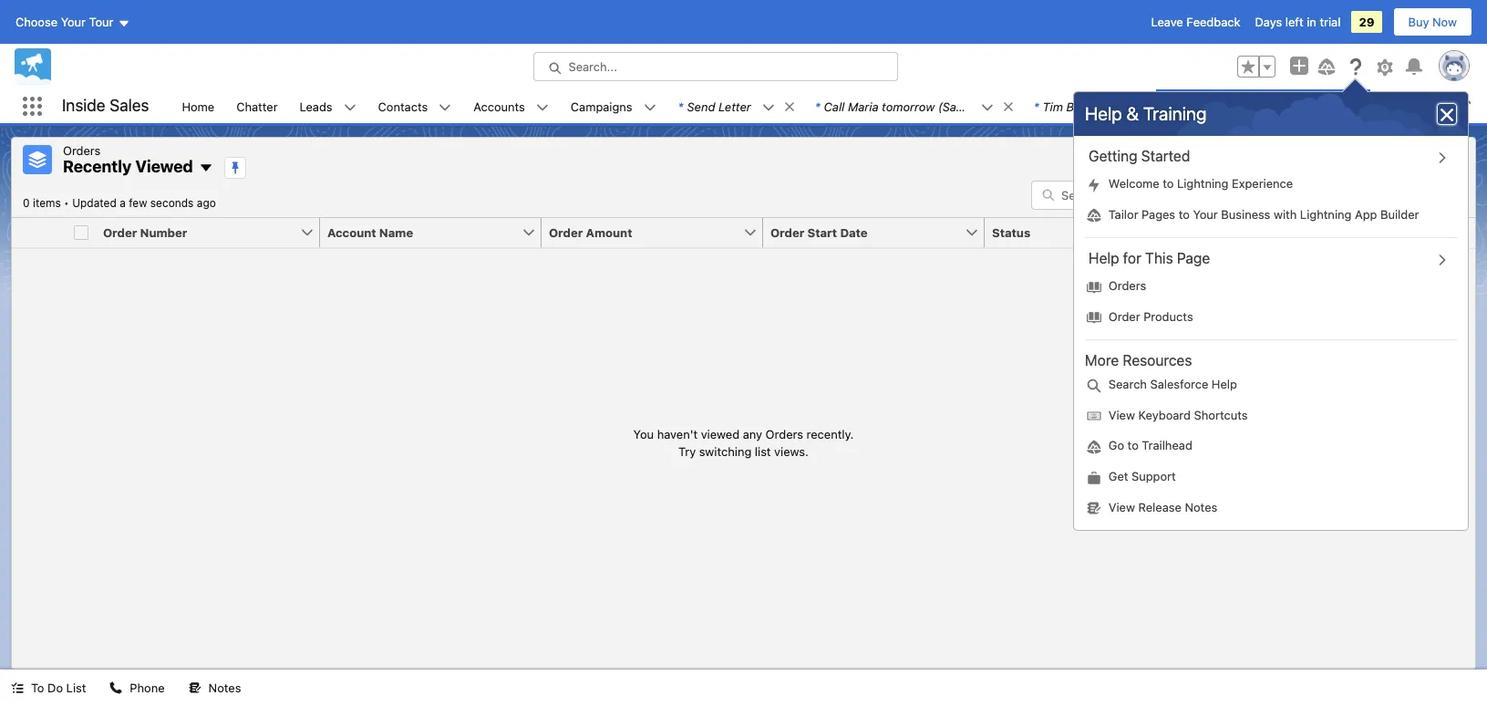Task type: vqa. For each thing, say whether or not it's contained in the screenshot.
leftmost Active
no



Task type: describe. For each thing, give the bounding box(es) containing it.
leads link
[[289, 89, 344, 123]]

to do list button
[[0, 670, 97, 706]]

3 list item from the left
[[1023, 89, 1157, 123]]

recently viewed
[[63, 157, 193, 176]]

feedback
[[1187, 15, 1241, 29]]

do
[[48, 680, 63, 695]]

tailor pages to your business with lightning app builder
[[1109, 207, 1420, 221]]

contract number element
[[1207, 218, 1439, 248]]

1 vertical spatial lightning
[[1301, 207, 1352, 221]]

order start date element
[[763, 218, 996, 248]]

29
[[1359, 15, 1375, 29]]

updated
[[72, 196, 117, 209]]

ago
[[197, 196, 216, 209]]

new
[[1424, 152, 1448, 167]]

training
[[1144, 103, 1207, 124]]

help inside search salesforce help link
[[1212, 377, 1238, 392]]

* recently viewed | orders
[[1168, 99, 1318, 114]]

notes button
[[178, 670, 252, 706]]

get
[[1109, 469, 1129, 483]]

text default image inside "getting started" button
[[1437, 151, 1450, 164]]

contract number button
[[1207, 218, 1408, 247]]

choose
[[16, 15, 58, 29]]

orders link
[[1075, 271, 1469, 302]]

search salesforce help
[[1109, 377, 1238, 392]]

in
[[1307, 15, 1317, 29]]

search... button
[[533, 52, 898, 81]]

search
[[1109, 377, 1147, 392]]

orders inside list item
[[1280, 99, 1318, 114]]

orders down inside
[[63, 143, 101, 158]]

shortcuts
[[1194, 408, 1248, 422]]

any
[[743, 426, 763, 441]]

to inside "tailor pages to your business with lightning app builder" link
[[1179, 207, 1190, 221]]

text default image up getting started
[[1136, 100, 1149, 113]]

maria
[[848, 99, 879, 114]]

experience
[[1232, 176, 1294, 191]]

view keyboard shortcuts
[[1109, 408, 1248, 422]]

try
[[679, 444, 696, 459]]

* call maria tomorrow (sample)
[[815, 99, 988, 114]]

help & training dialog
[[1075, 92, 1469, 530]]

trial
[[1320, 15, 1341, 29]]

few
[[129, 196, 147, 209]]

tailor
[[1109, 207, 1139, 221]]

your inside list
[[1193, 207, 1218, 221]]

view for view release notes
[[1109, 500, 1136, 514]]

burton
[[1067, 99, 1104, 114]]

1 list item from the left
[[667, 89, 804, 123]]

send
[[687, 99, 716, 114]]

notes inside "link"
[[1185, 500, 1218, 514]]

number for order number
[[140, 225, 187, 239]]

* send letter
[[678, 99, 751, 114]]

chatter link
[[225, 89, 289, 123]]

tour
[[89, 15, 114, 29]]

keyboard
[[1139, 408, 1191, 422]]

to for trailhead
[[1128, 438, 1139, 453]]

go to trailhead
[[1109, 438, 1193, 453]]

text default image inside welcome to lightning experience link
[[1087, 177, 1102, 192]]

action element
[[1428, 218, 1476, 248]]

campaigns link
[[560, 89, 644, 123]]

date
[[840, 225, 868, 239]]

choose your tour
[[16, 15, 114, 29]]

text default image inside accounts list item
[[536, 101, 549, 114]]

you haven't viewed any orders recently. try switching list views.
[[634, 426, 854, 459]]

text default image inside orders link
[[1087, 280, 1102, 294]]

account name
[[327, 225, 413, 239]]

|
[[1272, 99, 1276, 114]]

help for help for this page
[[1089, 250, 1120, 266]]

status inside recently viewed|orders|list view element
[[634, 425, 854, 461]]

0 horizontal spatial viewed
[[135, 157, 193, 176]]

0 items • updated a few seconds ago
[[23, 196, 216, 209]]

status
[[992, 225, 1031, 239]]

action image
[[1428, 218, 1476, 247]]

help for this page
[[1089, 250, 1211, 266]]

contacts list item
[[367, 89, 463, 123]]

days
[[1256, 15, 1283, 29]]

notes inside button
[[209, 680, 241, 695]]

getting started
[[1089, 148, 1191, 164]]

number for contract number
[[1269, 225, 1316, 239]]

order amount element
[[542, 218, 774, 248]]

campaigns
[[571, 99, 633, 114]]

text default image inside help for this page "button"
[[1437, 254, 1450, 266]]

contract
[[1214, 225, 1266, 239]]

1 vertical spatial recently
[[63, 157, 132, 176]]

list containing search salesforce help
[[1075, 370, 1469, 523]]

buy now button
[[1393, 7, 1473, 36]]

view keyboard shortcuts link
[[1075, 400, 1469, 431]]

4 list item from the left
[[1157, 89, 1370, 123]]

orders inside the you haven't viewed any orders recently. try switching list views.
[[766, 426, 804, 441]]

started
[[1142, 148, 1191, 164]]

* for * recently viewed | orders
[[1168, 99, 1174, 114]]

start
[[808, 225, 838, 239]]

chatter
[[236, 99, 278, 114]]

this
[[1146, 250, 1174, 266]]

call
[[824, 99, 845, 114]]

2 list item from the left
[[804, 89, 1023, 123]]

contacts
[[378, 99, 428, 114]]

new button
[[1409, 146, 1463, 173]]

to do list
[[31, 680, 86, 695]]

order for order products
[[1109, 309, 1141, 324]]

•
[[64, 196, 69, 209]]

trailhead
[[1142, 438, 1193, 453]]

inside
[[62, 96, 105, 115]]

support
[[1132, 469, 1176, 483]]

&
[[1127, 103, 1139, 124]]

tim
[[1043, 99, 1064, 114]]

phone
[[130, 680, 165, 695]]

text default image inside view keyboard shortcuts link
[[1087, 409, 1102, 424]]

leave feedback link
[[1152, 15, 1241, 29]]

account
[[327, 225, 376, 239]]

amount
[[586, 225, 633, 239]]



Task type: locate. For each thing, give the bounding box(es) containing it.
2 view from the top
[[1109, 500, 1136, 514]]

order
[[103, 225, 137, 239], [549, 225, 583, 239], [771, 225, 805, 239], [1109, 309, 1141, 324]]

order amount button
[[542, 218, 743, 247]]

lightning left app
[[1301, 207, 1352, 221]]

0 horizontal spatial number
[[140, 225, 187, 239]]

notes
[[1185, 500, 1218, 514], [209, 680, 241, 695]]

to inside go to trailhead link
[[1128, 438, 1139, 453]]

to
[[31, 680, 44, 695]]

help & training
[[1085, 103, 1207, 124]]

getting
[[1089, 148, 1138, 164]]

0 vertical spatial lightning
[[1178, 176, 1229, 191]]

you
[[634, 426, 654, 441]]

* right & in the right top of the page
[[1168, 99, 1174, 114]]

text default image inside the notes button
[[188, 682, 201, 694]]

order for order amount
[[549, 225, 583, 239]]

0 vertical spatial group
[[1238, 56, 1276, 78]]

get support
[[1109, 469, 1176, 483]]

1 view from the top
[[1109, 408, 1136, 422]]

your down "welcome to lightning experience"
[[1193, 207, 1218, 221]]

text default image right "phone"
[[188, 682, 201, 694]]

number inside order number button
[[140, 225, 187, 239]]

cell inside recently viewed|orders|list view element
[[67, 218, 96, 248]]

0 vertical spatial recently
[[1177, 99, 1225, 114]]

group down new
[[1407, 180, 1465, 209]]

help for help & training
[[1085, 103, 1123, 124]]

with
[[1274, 207, 1297, 221]]

order start date button
[[763, 218, 965, 247]]

display as table image
[[1298, 180, 1338, 209]]

viewed left |
[[1228, 99, 1269, 114]]

resources
[[1123, 352, 1193, 369]]

recently inside list item
[[1177, 99, 1225, 114]]

2 horizontal spatial to
[[1179, 207, 1190, 221]]

help up shortcuts
[[1212, 377, 1238, 392]]

1 horizontal spatial to
[[1163, 176, 1174, 191]]

get support link
[[1075, 462, 1469, 492]]

list containing welcome to lightning experience
[[1075, 169, 1469, 230]]

0 vertical spatial your
[[61, 15, 86, 29]]

order inside button
[[549, 225, 583, 239]]

view
[[1109, 408, 1136, 422], [1109, 500, 1136, 514]]

order left products
[[1109, 309, 1141, 324]]

text default image down action 'element' on the top right of page
[[1437, 254, 1450, 266]]

text default image inside contacts list item
[[439, 101, 452, 114]]

* left call
[[815, 99, 821, 114]]

* left "send"
[[678, 99, 684, 114]]

tomorrow
[[882, 99, 935, 114]]

help for this page button
[[1075, 249, 1469, 267]]

orders down 'for'
[[1109, 278, 1147, 293]]

text default image inside leads list item
[[344, 101, 356, 114]]

viewed
[[1228, 99, 1269, 114], [135, 157, 193, 176]]

view down get
[[1109, 500, 1136, 514]]

text default image down status element
[[1087, 280, 1102, 294]]

help inside help for this page "button"
[[1089, 250, 1120, 266]]

viewed up "seconds"
[[135, 157, 193, 176]]

getting started button
[[1075, 147, 1469, 165]]

to down started
[[1163, 176, 1174, 191]]

inside sales
[[62, 96, 149, 115]]

view for view keyboard shortcuts
[[1109, 408, 1136, 422]]

1 horizontal spatial lightning
[[1301, 207, 1352, 221]]

recently viewed status
[[23, 196, 72, 209]]

order number element
[[96, 218, 331, 248]]

choose your tour button
[[15, 7, 131, 36]]

1 vertical spatial viewed
[[135, 157, 193, 176]]

order inside help & training dialog
[[1109, 309, 1141, 324]]

accounts link
[[463, 89, 536, 123]]

none search field inside recently viewed|orders|list view element
[[1032, 180, 1251, 209]]

list containing home
[[171, 89, 1488, 123]]

search salesforce help link
[[1075, 370, 1469, 400]]

group inside recently viewed|orders|list view element
[[1407, 180, 1465, 209]]

leave
[[1152, 15, 1184, 29]]

text default image inside phone button
[[110, 682, 123, 694]]

text default image inside 'to do list' button
[[11, 682, 24, 694]]

sales
[[110, 96, 149, 115]]

home link
[[171, 89, 225, 123]]

text default image left tim
[[1002, 100, 1015, 113]]

4 * from the left
[[1168, 99, 1174, 114]]

text default image left to
[[11, 682, 24, 694]]

welcome to lightning experience link
[[1075, 169, 1469, 199]]

text default image
[[783, 100, 796, 113], [1349, 100, 1362, 113], [344, 101, 356, 114], [439, 101, 452, 114], [536, 101, 549, 114], [644, 101, 656, 114], [762, 101, 775, 114], [981, 101, 994, 114], [199, 161, 213, 175], [1087, 208, 1102, 223], [1087, 378, 1102, 393], [1087, 409, 1102, 424], [1087, 440, 1102, 454], [1087, 470, 1102, 485], [1087, 501, 1102, 516], [110, 682, 123, 694]]

order for order number
[[103, 225, 137, 239]]

1 * from the left
[[678, 99, 684, 114]]

text default image inside the view release notes "link"
[[1087, 501, 1102, 516]]

to inside welcome to lightning experience link
[[1163, 176, 1174, 191]]

* for * tim burton
[[1034, 99, 1040, 114]]

campaigns list item
[[560, 89, 667, 123]]

accounts list item
[[463, 89, 560, 123]]

None search field
[[1032, 180, 1251, 209]]

notes right "phone"
[[209, 680, 241, 695]]

orders right |
[[1280, 99, 1318, 114]]

cell
[[67, 218, 96, 248]]

welcome to lightning experience
[[1109, 176, 1294, 191]]

products
[[1144, 309, 1194, 324]]

2 * from the left
[[815, 99, 821, 114]]

leads list item
[[289, 89, 367, 123]]

text default image inside "campaigns" list item
[[644, 101, 656, 114]]

0 vertical spatial viewed
[[1228, 99, 1269, 114]]

0
[[23, 196, 30, 209]]

0 horizontal spatial to
[[1128, 438, 1139, 453]]

contract number
[[1214, 225, 1316, 239]]

text default image up action "image"
[[1437, 151, 1450, 164]]

1 horizontal spatial number
[[1269, 225, 1316, 239]]

list view controls image
[[1254, 180, 1294, 209]]

text default image inside "tailor pages to your business with lightning app builder" link
[[1087, 208, 1102, 223]]

0 horizontal spatial recently
[[63, 157, 132, 176]]

3 * from the left
[[1034, 99, 1040, 114]]

notes right release
[[1185, 500, 1218, 514]]

app
[[1355, 207, 1378, 221]]

number down "seconds"
[[140, 225, 187, 239]]

view inside "link"
[[1109, 500, 1136, 514]]

text default image
[[1002, 100, 1015, 113], [1136, 100, 1149, 113], [1437, 151, 1450, 164], [1087, 177, 1102, 192], [1437, 254, 1450, 266], [1087, 280, 1102, 294], [1087, 310, 1102, 325], [11, 682, 24, 694], [188, 682, 201, 694]]

status containing you haven't viewed any orders recently.
[[634, 425, 854, 461]]

search...
[[569, 59, 617, 74]]

0 vertical spatial to
[[1163, 176, 1174, 191]]

0 horizontal spatial notes
[[209, 680, 241, 695]]

recently up started
[[1177, 99, 1225, 114]]

orders up views.
[[766, 426, 804, 441]]

your inside dropdown button
[[61, 15, 86, 29]]

group up * recently viewed | orders
[[1238, 56, 1276, 78]]

view release notes
[[1109, 500, 1218, 514]]

* tim burton
[[1034, 99, 1104, 114]]

leave feedback
[[1152, 15, 1241, 29]]

release
[[1139, 500, 1182, 514]]

number
[[140, 225, 187, 239], [1269, 225, 1316, 239]]

views.
[[775, 444, 809, 459]]

order for order start date
[[771, 225, 805, 239]]

your left tour
[[61, 15, 86, 29]]

status element
[[985, 218, 1218, 248]]

* for * call maria tomorrow (sample)
[[815, 99, 821, 114]]

list
[[171, 89, 1488, 123], [1075, 169, 1469, 230], [1075, 271, 1469, 332], [1075, 370, 1469, 523]]

number down with
[[1269, 225, 1316, 239]]

1 horizontal spatial your
[[1193, 207, 1218, 221]]

order down 0 items • updated a few seconds ago on the top
[[103, 225, 137, 239]]

status
[[634, 425, 854, 461]]

Search Recently Viewed list view. search field
[[1032, 180, 1251, 209]]

viewed inside list item
[[1228, 99, 1269, 114]]

letter
[[719, 99, 751, 114]]

list
[[66, 680, 86, 695]]

days left in trial
[[1256, 15, 1341, 29]]

1 vertical spatial view
[[1109, 500, 1136, 514]]

view up the go
[[1109, 408, 1136, 422]]

help left & in the right top of the page
[[1085, 103, 1123, 124]]

contacts link
[[367, 89, 439, 123]]

0 vertical spatial help
[[1085, 103, 1123, 124]]

2 vertical spatial to
[[1128, 438, 1139, 453]]

order amount
[[549, 225, 633, 239]]

1 number from the left
[[140, 225, 187, 239]]

buy now
[[1409, 15, 1458, 29]]

haven't
[[657, 426, 698, 441]]

text default image inside search salesforce help link
[[1087, 378, 1102, 393]]

0 horizontal spatial group
[[1238, 56, 1276, 78]]

1 horizontal spatial viewed
[[1228, 99, 1269, 114]]

text default image up more
[[1087, 310, 1102, 325]]

1 vertical spatial group
[[1407, 180, 1465, 209]]

account name element
[[320, 218, 553, 248]]

group
[[1238, 56, 1276, 78], [1407, 180, 1465, 209]]

order left start at right
[[771, 225, 805, 239]]

1 vertical spatial notes
[[209, 680, 241, 695]]

order left amount
[[549, 225, 583, 239]]

now
[[1433, 15, 1458, 29]]

2 vertical spatial help
[[1212, 377, 1238, 392]]

* left tim
[[1034, 99, 1040, 114]]

1 horizontal spatial recently
[[1177, 99, 1225, 114]]

2 number from the left
[[1269, 225, 1316, 239]]

1 vertical spatial help
[[1089, 250, 1120, 266]]

list containing orders
[[1075, 271, 1469, 332]]

1 vertical spatial your
[[1193, 207, 1218, 221]]

1 horizontal spatial notes
[[1185, 500, 1218, 514]]

a
[[120, 196, 126, 209]]

tailor pages to your business with lightning app builder link
[[1075, 199, 1469, 230]]

0 vertical spatial notes
[[1185, 500, 1218, 514]]

1 horizontal spatial group
[[1407, 180, 1465, 209]]

lightning
[[1178, 176, 1229, 191], [1301, 207, 1352, 221]]

to right pages
[[1179, 207, 1190, 221]]

order products
[[1109, 309, 1194, 324]]

help down status element
[[1089, 250, 1120, 266]]

switching
[[699, 444, 752, 459]]

status button
[[985, 218, 1187, 247]]

(sample)
[[938, 99, 988, 114]]

text default image inside go to trailhead link
[[1087, 440, 1102, 454]]

text default image down getting
[[1087, 177, 1102, 192]]

more
[[1085, 352, 1119, 369]]

orders inside help & training dialog
[[1109, 278, 1147, 293]]

page
[[1177, 250, 1211, 266]]

recently viewed|orders|list view element
[[11, 137, 1477, 670]]

order number
[[103, 225, 187, 239]]

text default image inside get support link
[[1087, 470, 1102, 485]]

list
[[755, 444, 771, 459]]

viewed
[[701, 426, 740, 441]]

*
[[678, 99, 684, 114], [815, 99, 821, 114], [1034, 99, 1040, 114], [1168, 99, 1174, 114]]

0 horizontal spatial lightning
[[1178, 176, 1229, 191]]

recently
[[1177, 99, 1225, 114], [63, 157, 132, 176]]

0 horizontal spatial your
[[61, 15, 86, 29]]

help
[[1085, 103, 1123, 124], [1089, 250, 1120, 266], [1212, 377, 1238, 392]]

item number element
[[12, 218, 67, 248]]

builder
[[1381, 207, 1420, 221]]

orders
[[1280, 99, 1318, 114], [63, 143, 101, 158], [1109, 278, 1147, 293], [766, 426, 804, 441]]

go
[[1109, 438, 1125, 453]]

to right the go
[[1128, 438, 1139, 453]]

1 vertical spatial to
[[1179, 207, 1190, 221]]

lightning down started
[[1178, 176, 1229, 191]]

text default image inside order products link
[[1087, 310, 1102, 325]]

recently up 'updated'
[[63, 157, 132, 176]]

0 vertical spatial view
[[1109, 408, 1136, 422]]

pages
[[1142, 207, 1176, 221]]

* for * send letter
[[678, 99, 684, 114]]

for
[[1124, 250, 1142, 266]]

list item
[[667, 89, 804, 123], [804, 89, 1023, 123], [1023, 89, 1157, 123], [1157, 89, 1370, 123]]

item number image
[[12, 218, 67, 247]]

number inside 'contract number' button
[[1269, 225, 1316, 239]]

to for lightning
[[1163, 176, 1174, 191]]



